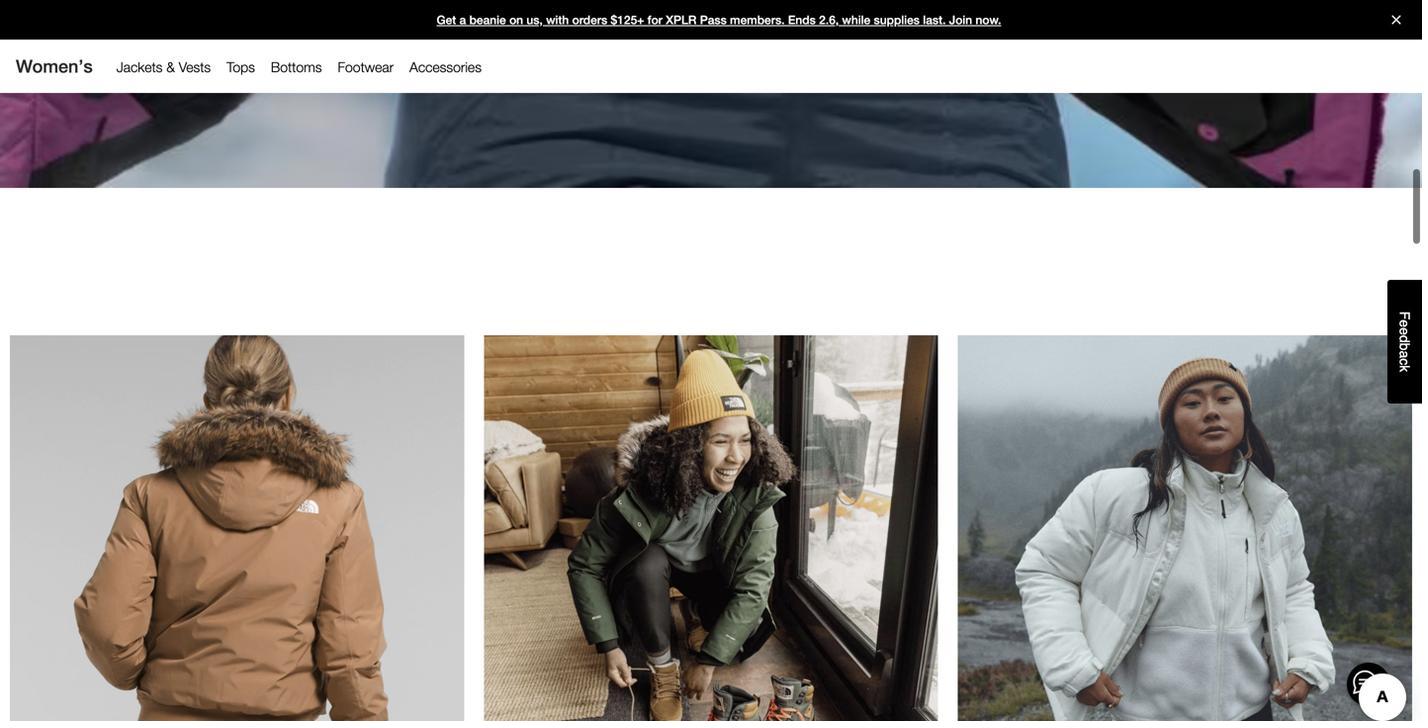 Task type: describe. For each thing, give the bounding box(es) containing it.
supplies
[[874, 13, 920, 27]]

tops button
[[219, 54, 263, 80]]

with
[[546, 13, 569, 27]]

a inside button
[[1398, 351, 1413, 358]]

footwear button
[[330, 54, 402, 80]]

f
[[1398, 311, 1413, 320]]

$125+
[[611, 13, 645, 27]]

close image
[[1384, 15, 1410, 24]]

jackets & vests button
[[109, 54, 219, 80]]

0 vertical spatial a
[[460, 13, 466, 27]]

vests
[[179, 59, 211, 75]]

2.6,
[[819, 13, 839, 27]]

accessories
[[410, 59, 482, 75]]

tops
[[227, 59, 255, 75]]

women's
[[16, 56, 93, 77]]

now.
[[976, 13, 1002, 27]]

d
[[1398, 335, 1413, 343]]

members.
[[730, 13, 785, 27]]

bottoms
[[271, 59, 322, 75]]

&
[[166, 59, 175, 75]]

for
[[648, 13, 663, 27]]

c
[[1398, 358, 1413, 365]]

k
[[1398, 365, 1413, 372]]

studio shot of a woman in a beige parka. image
[[10, 332, 464, 721]]

get a beanie on us, with orders $125+ for xplr pass members. ends 2.6, while supplies last. join now. link
[[0, 0, 1423, 40]]



Task type: locate. For each thing, give the bounding box(es) containing it.
1 horizontal spatial a
[[1398, 351, 1413, 358]]

us,
[[527, 13, 543, 27]]

on the mountain, a person is wearing the insulated freedom bibs and taking off an insulated freedom jacket. "text reads: for the kids. and the kids at heart." image
[[0, 0, 1423, 185]]

e
[[1398, 320, 1413, 328], [1398, 328, 1413, 335]]

b
[[1398, 343, 1413, 351]]

on
[[510, 13, 523, 27]]

pass
[[700, 13, 727, 27]]

last.
[[923, 13, 946, 27]]

f e e d b a c k
[[1398, 311, 1413, 372]]

footwear
[[338, 59, 394, 75]]

xplr
[[666, 13, 697, 27]]

jackets & vests
[[116, 59, 211, 75]]

e up b
[[1398, 328, 1413, 335]]

a right get
[[460, 13, 466, 27]]

2 e from the top
[[1398, 328, 1413, 335]]

accessories button
[[402, 54, 490, 80]]

bottoms button
[[263, 54, 330, 80]]

ends
[[788, 13, 816, 27]]

inside a cabin, a person is bundled in a yellow beanie and green hat, tying their winter boots from the north face. it's snowing outside. image
[[484, 332, 939, 721]]

1 vertical spatial a
[[1398, 351, 1413, 358]]

person wearing unzipped '92 ripstop nuptse jacket in front of a mountain. image
[[958, 332, 1413, 721]]

join
[[950, 13, 973, 27]]

get a beanie on us, with orders $125+ for xplr pass members. ends 2.6, while supplies last. join now.
[[437, 13, 1002, 27]]

orders
[[573, 13, 608, 27]]

1 e from the top
[[1398, 320, 1413, 328]]

e up d
[[1398, 320, 1413, 328]]

a up k
[[1398, 351, 1413, 358]]

get
[[437, 13, 456, 27]]

while
[[843, 13, 871, 27]]

beanie
[[470, 13, 506, 27]]

0 horizontal spatial a
[[460, 13, 466, 27]]

a
[[460, 13, 466, 27], [1398, 351, 1413, 358]]

jackets
[[116, 59, 163, 75]]

f e e d b a c k button
[[1388, 280, 1423, 404]]



Task type: vqa. For each thing, say whether or not it's contained in the screenshot.
$40.00.
no



